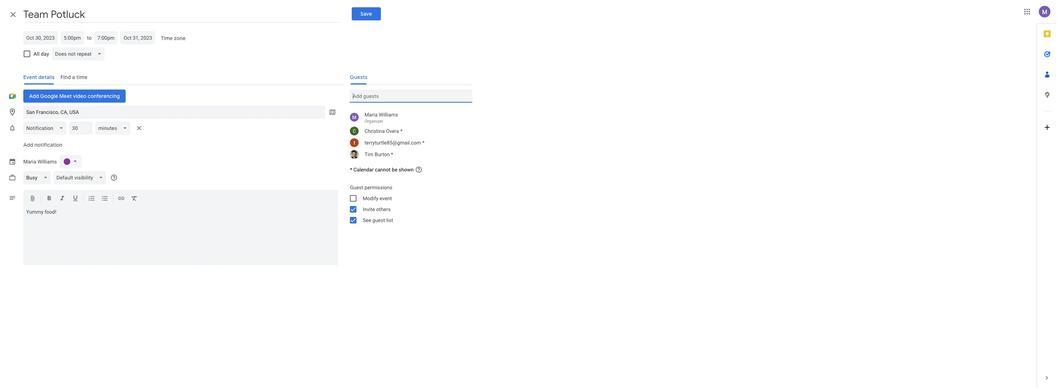 Task type: describe. For each thing, give the bounding box(es) containing it.
* inside christina overa tree item
[[400, 128, 403, 134]]

Title text field
[[23, 7, 340, 23]]

* inside tim burton tree item
[[391, 152, 393, 157]]

be
[[392, 167, 398, 173]]

guest
[[373, 217, 385, 223]]

bulleted list image
[[101, 195, 109, 203]]

shown
[[399, 167, 414, 173]]

see guest list
[[363, 217, 393, 223]]

group containing guest permissions
[[344, 182, 472, 226]]

save button
[[352, 7, 381, 20]]

Minutes in advance for notification number field
[[72, 122, 90, 135]]

save
[[360, 11, 372, 17]]

yummy
[[26, 209, 43, 215]]

see
[[363, 217, 371, 223]]

terryturtle85@gmail.com
[[365, 140, 421, 146]]

underline image
[[72, 195, 79, 203]]

all day
[[34, 51, 49, 57]]

williams for maria williams
[[38, 159, 57, 165]]

guests invited to this event. tree
[[344, 110, 472, 160]]

maria williams organizer
[[365, 112, 398, 124]]

time
[[161, 35, 173, 42]]

Description text field
[[23, 209, 338, 264]]

invite
[[363, 207, 375, 212]]

End time text field
[[97, 34, 115, 42]]

tim burton *
[[365, 152, 393, 157]]

maria williams, organizer tree item
[[344, 110, 472, 125]]

terryturtle85@gmail.com tree item
[[344, 137, 472, 149]]

williams for maria williams organizer
[[379, 112, 398, 118]]

insert link image
[[118, 195, 125, 203]]

food!
[[45, 209, 56, 215]]

bold image
[[46, 195, 53, 203]]

maria for maria williams organizer
[[365, 112, 378, 118]]

* calendar cannot be shown
[[350, 167, 414, 173]]

Start time text field
[[64, 34, 81, 42]]



Task type: vqa. For each thing, say whether or not it's contained in the screenshot.


Task type: locate. For each thing, give the bounding box(es) containing it.
tab list
[[1037, 24, 1057, 368]]

christina
[[365, 128, 385, 134]]

* down christina overa tree item
[[422, 140, 425, 146]]

zone
[[174, 35, 186, 42]]

modify
[[363, 196, 378, 201]]

group
[[344, 182, 472, 226]]

maria
[[365, 112, 378, 118], [23, 159, 36, 165]]

* right the burton
[[391, 152, 393, 157]]

Start date text field
[[26, 34, 55, 42]]

Guests text field
[[353, 90, 470, 103]]

others
[[376, 207, 391, 212]]

formatting options toolbar
[[23, 190, 338, 208]]

time zone button
[[158, 32, 189, 45]]

1 horizontal spatial maria
[[365, 112, 378, 118]]

End date text field
[[124, 34, 152, 42]]

williams up organizer
[[379, 112, 398, 118]]

invite others
[[363, 207, 391, 212]]

30 minutes before element
[[23, 120, 145, 136]]

christina overa *
[[365, 128, 403, 134]]

williams
[[379, 112, 398, 118], [38, 159, 57, 165]]

* right overa
[[400, 128, 403, 134]]

maria up organizer
[[365, 112, 378, 118]]

burton
[[375, 152, 390, 157]]

guest
[[350, 185, 363, 190]]

williams inside maria williams organizer
[[379, 112, 398, 118]]

* inside terryturtle85@gmail.com 'tree item'
[[422, 140, 425, 146]]

1 vertical spatial williams
[[38, 159, 57, 165]]

* left calendar at the top left of page
[[350, 167, 352, 173]]

all
[[34, 51, 40, 57]]

permissions
[[365, 185, 392, 190]]

day
[[41, 51, 49, 57]]

maria down add
[[23, 159, 36, 165]]

list
[[386, 217, 393, 223]]

*
[[400, 128, 403, 134], [422, 140, 425, 146], [391, 152, 393, 157], [350, 167, 352, 173]]

organizer
[[365, 119, 383, 124]]

williams down notification
[[38, 159, 57, 165]]

0 vertical spatial williams
[[379, 112, 398, 118]]

event
[[380, 196, 392, 201]]

Location text field
[[26, 106, 322, 119]]

modify event
[[363, 196, 392, 201]]

to
[[87, 35, 92, 41]]

tim
[[365, 152, 373, 157]]

calendar
[[354, 167, 374, 173]]

add notification button
[[20, 136, 65, 154]]

terryturtle85@gmail.com *
[[365, 140, 425, 146]]

overa
[[386, 128, 399, 134]]

add notification
[[23, 142, 62, 148]]

1 vertical spatial maria
[[23, 159, 36, 165]]

tim burton tree item
[[344, 149, 472, 160]]

0 horizontal spatial maria
[[23, 159, 36, 165]]

0 vertical spatial maria
[[365, 112, 378, 118]]

maria williams
[[23, 159, 57, 165]]

1 horizontal spatial williams
[[379, 112, 398, 118]]

time zone
[[161, 35, 186, 42]]

notification
[[34, 142, 62, 148]]

guest permissions
[[350, 185, 392, 190]]

maria inside maria williams organizer
[[365, 112, 378, 118]]

yummy food!
[[26, 209, 56, 215]]

add
[[23, 142, 33, 148]]

italic image
[[59, 195, 66, 203]]

numbered list image
[[88, 195, 95, 203]]

christina overa tree item
[[344, 125, 472, 137]]

cannot
[[375, 167, 391, 173]]

maria for maria williams
[[23, 159, 36, 165]]

remove formatting image
[[131, 195, 138, 203]]

None field
[[52, 47, 108, 60], [23, 122, 69, 135], [96, 122, 133, 135], [23, 171, 53, 184], [53, 171, 109, 184], [52, 47, 108, 60], [23, 122, 69, 135], [96, 122, 133, 135], [23, 171, 53, 184], [53, 171, 109, 184]]

0 horizontal spatial williams
[[38, 159, 57, 165]]



